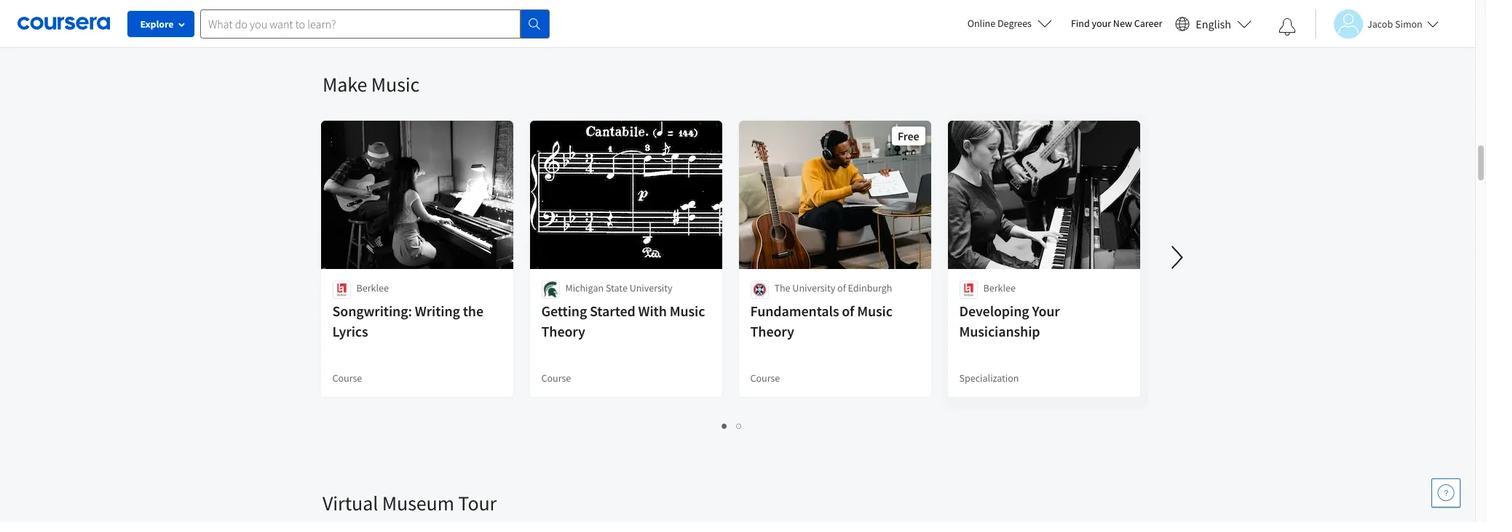 Task type: describe. For each thing, give the bounding box(es) containing it.
degrees
[[998, 17, 1032, 30]]

your
[[1033, 302, 1061, 320]]

of inside fundamentals of music theory
[[842, 302, 855, 320]]

lyrics
[[333, 323, 369, 341]]

english button
[[1170, 0, 1258, 47]]

the university of edinburgh
[[775, 282, 893, 295]]

coursera image
[[17, 12, 110, 35]]

berklee for developing
[[984, 282, 1016, 295]]

theory inside getting started with music theory
[[542, 323, 586, 341]]

with
[[639, 302, 667, 320]]

edinburgh
[[849, 282, 893, 295]]

musicianship
[[960, 323, 1041, 341]]

online
[[968, 17, 996, 30]]

1
[[722, 419, 728, 433]]

berklee image for songwriting: writing the lyrics
[[333, 281, 351, 299]]

jacob
[[1368, 17, 1393, 30]]

museum
[[382, 491, 454, 517]]

0 vertical spatial of
[[838, 282, 846, 295]]

songwriting:
[[333, 302, 412, 320]]

the
[[463, 302, 484, 320]]

berklee for songwriting:
[[357, 282, 389, 295]]

fundamentals of music theory
[[751, 302, 893, 341]]

berklee image for developing your musicianship
[[960, 281, 978, 299]]

0 horizontal spatial music
[[371, 71, 420, 98]]

online degrees button
[[956, 7, 1064, 39]]

jacob simon
[[1368, 17, 1423, 30]]

2
[[737, 419, 742, 433]]

help center image
[[1438, 485, 1455, 503]]

michigan state university image
[[542, 281, 560, 299]]

show notifications image
[[1279, 18, 1296, 36]]

tour
[[458, 491, 497, 517]]

the
[[775, 282, 791, 295]]

fundamentals
[[751, 302, 840, 320]]

course for songwriting: writing the lyrics
[[333, 372, 363, 385]]

virtual museum tour
[[323, 491, 497, 517]]

new
[[1113, 17, 1132, 30]]

course for fundamentals of music theory
[[751, 372, 781, 385]]

make music
[[323, 71, 420, 98]]

make music carousel element
[[315, 28, 1360, 447]]

started
[[590, 302, 636, 320]]



Task type: locate. For each thing, give the bounding box(es) containing it.
1 button
[[718, 418, 732, 435]]

virtual
[[323, 491, 378, 517]]

0 horizontal spatial berklee
[[357, 282, 389, 295]]

of left edinburgh
[[838, 282, 846, 295]]

theory inside fundamentals of music theory
[[751, 323, 795, 341]]

music inside getting started with music theory
[[670, 302, 706, 320]]

virtual museum tour link
[[323, 491, 497, 517]]

2 horizontal spatial course
[[751, 372, 781, 385]]

music right make
[[371, 71, 420, 98]]

online degrees
[[968, 17, 1032, 30]]

1 horizontal spatial theory
[[751, 323, 795, 341]]

1 vertical spatial of
[[842, 302, 855, 320]]

of down 'the university of edinburgh'
[[842, 302, 855, 320]]

0 vertical spatial list
[[323, 0, 1142, 15]]

theory down fundamentals
[[751, 323, 795, 341]]

free
[[898, 129, 920, 143]]

3 course from the left
[[751, 372, 781, 385]]

theory
[[542, 323, 586, 341], [751, 323, 795, 341]]

2 theory from the left
[[751, 323, 795, 341]]

music down edinburgh
[[858, 302, 893, 320]]

explore button
[[127, 11, 194, 37]]

berklee image up songwriting:
[[333, 281, 351, 299]]

michigan state university
[[566, 282, 673, 295]]

songwriting: writing the lyrics
[[333, 302, 484, 341]]

writing
[[415, 302, 461, 320]]

university up with
[[630, 282, 673, 295]]

simon
[[1395, 17, 1423, 30]]

1 vertical spatial list
[[323, 418, 1142, 435]]

berklee up developing
[[984, 282, 1016, 295]]

2 list from the top
[[323, 418, 1142, 435]]

1 university from the left
[[630, 282, 673, 295]]

jacob simon button
[[1315, 9, 1439, 38]]

1 horizontal spatial university
[[793, 282, 836, 295]]

2 button
[[732, 418, 747, 435]]

berklee up songwriting:
[[357, 282, 389, 295]]

english
[[1196, 16, 1232, 31]]

2 course from the left
[[542, 372, 572, 385]]

1 horizontal spatial berklee image
[[960, 281, 978, 299]]

1 berklee from the left
[[357, 282, 389, 295]]

2 university from the left
[[793, 282, 836, 295]]

next slide image
[[1160, 240, 1195, 275]]

your
[[1092, 17, 1111, 30]]

0 horizontal spatial course
[[333, 372, 363, 385]]

2 berklee from the left
[[984, 282, 1016, 295]]

specialization
[[960, 372, 1020, 385]]

0 horizontal spatial berklee image
[[333, 281, 351, 299]]

university up fundamentals
[[793, 282, 836, 295]]

michigan
[[566, 282, 604, 295]]

1 horizontal spatial course
[[542, 372, 572, 385]]

0 horizontal spatial theory
[[542, 323, 586, 341]]

career
[[1135, 17, 1163, 30]]

course for getting started with music theory
[[542, 372, 572, 385]]

explore
[[140, 17, 174, 31]]

find your new career link
[[1064, 15, 1170, 33]]

berklee image up developing
[[960, 281, 978, 299]]

berklee image
[[333, 281, 351, 299], [960, 281, 978, 299]]

list inside make music carousel element
[[323, 418, 1142, 435]]

music right with
[[670, 302, 706, 320]]

0 horizontal spatial university
[[630, 282, 673, 295]]

2 berklee image from the left
[[960, 281, 978, 299]]

2 horizontal spatial music
[[858, 302, 893, 320]]

the university of edinburgh image
[[751, 281, 769, 299]]

university
[[630, 282, 673, 295], [793, 282, 836, 295]]

state
[[606, 282, 628, 295]]

make
[[323, 71, 367, 98]]

1 horizontal spatial music
[[670, 302, 706, 320]]

1 berklee image from the left
[[333, 281, 351, 299]]

getting started with music theory
[[542, 302, 706, 341]]

developing your musicianship
[[960, 302, 1061, 341]]

find
[[1071, 17, 1090, 30]]

berklee
[[357, 282, 389, 295], [984, 282, 1016, 295]]

getting
[[542, 302, 587, 320]]

1 theory from the left
[[542, 323, 586, 341]]

music
[[371, 71, 420, 98], [670, 302, 706, 320], [858, 302, 893, 320]]

theory down getting
[[542, 323, 586, 341]]

course
[[333, 372, 363, 385], [542, 372, 572, 385], [751, 372, 781, 385]]

None search field
[[200, 9, 550, 38]]

find your new career
[[1071, 17, 1163, 30]]

list
[[323, 0, 1142, 15], [323, 418, 1142, 435]]

1 horizontal spatial berklee
[[984, 282, 1016, 295]]

chevron down image
[[56, 22, 66, 32]]

1 list from the top
[[323, 0, 1142, 15]]

1 course from the left
[[333, 372, 363, 385]]

list containing 1
[[323, 418, 1142, 435]]

of
[[838, 282, 846, 295], [842, 302, 855, 320]]

music inside fundamentals of music theory
[[858, 302, 893, 320]]

What do you want to learn? text field
[[200, 9, 521, 38]]

developing
[[960, 302, 1030, 320]]



Task type: vqa. For each thing, say whether or not it's contained in the screenshot.
Show Notifications ICON
yes



